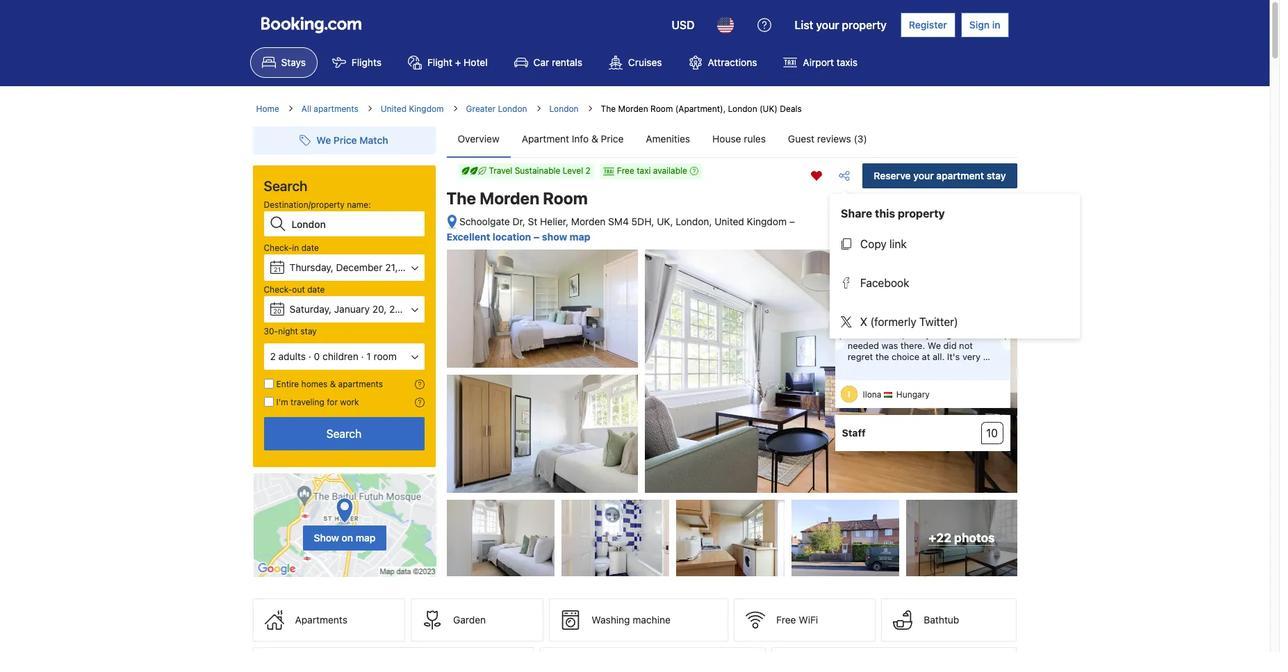 Task type: locate. For each thing, give the bounding box(es) containing it.
0 vertical spatial it's
[[848, 307, 861, 319]]

0 horizontal spatial united
[[381, 104, 407, 114]]

night
[[278, 326, 298, 337]]

1 horizontal spatial free
[[777, 614, 797, 626]]

1 horizontal spatial &
[[592, 133, 599, 145]]

apartments inside the search section
[[338, 379, 383, 389]]

very left clean
[[881, 307, 899, 319]]

the
[[601, 104, 616, 114], [447, 188, 476, 208]]

attending
[[955, 318, 995, 329]]

stay right "night"
[[301, 326, 317, 337]]

x (formerly twitter) button
[[830, 305, 1081, 339]]

bathtub
[[924, 614, 960, 626]]

map inside schoolgate dr, st helier, morden sm4 5dh, uk, london, united kingdom – excellent location – show map
[[570, 231, 591, 242]]

house rules
[[713, 133, 766, 145]]

price inside 'dropdown button'
[[334, 134, 357, 146]]

room up amenities
[[651, 104, 673, 114]]

1 horizontal spatial stay
[[987, 170, 1007, 181]]

kingdom
[[409, 104, 444, 114], [747, 216, 787, 227]]

in left stayed
[[863, 307, 871, 319]]

0
[[314, 350, 320, 362]]

1 vertical spatial room
[[543, 188, 588, 208]]

& right info
[[592, 133, 599, 145]]

apartment
[[522, 133, 570, 145]]

overview
[[458, 133, 500, 145]]

2 horizontal spatial london
[[728, 104, 758, 114]]

your right the reserve
[[914, 170, 934, 181]]

london right greater
[[498, 104, 527, 114]]

name:
[[347, 200, 371, 210]]

not
[[960, 340, 973, 351]]

morden up dr,
[[480, 188, 540, 208]]

property right this
[[898, 207, 945, 220]]

in up thursday,
[[292, 243, 299, 253]]

it's up conference,
[[848, 307, 861, 319]]

bathtub button
[[882, 599, 1018, 642]]

apartment
[[937, 170, 985, 181]]

1 horizontal spatial search
[[327, 428, 362, 440]]

search
[[264, 178, 308, 194], [327, 428, 362, 440]]

0 horizontal spatial &
[[330, 379, 336, 389]]

…
[[984, 351, 991, 362]]

1 horizontal spatial it's
[[948, 351, 961, 362]]

a right x
[[873, 307, 878, 319]]

1 vertical spatial in
[[292, 243, 299, 253]]

0 horizontal spatial in
[[292, 243, 299, 253]]

1 vertical spatial date
[[307, 284, 325, 295]]

london
[[498, 104, 527, 114], [550, 104, 579, 114], [728, 104, 758, 114]]

1 horizontal spatial ·
[[361, 350, 364, 362]]

2 inside button
[[270, 350, 276, 362]]

flight + hotel
[[428, 56, 488, 68]]

1 vertical spatial apartments
[[338, 379, 383, 389]]

reserve your apartment stay button
[[863, 163, 1018, 188]]

2 horizontal spatial in
[[993, 19, 1001, 31]]

0 horizontal spatial price
[[334, 134, 357, 146]]

2
[[586, 165, 591, 176], [270, 350, 276, 362]]

0 horizontal spatial it's
[[848, 307, 861, 319]]

0 vertical spatial room
[[651, 104, 673, 114]]

2 vertical spatial morden
[[571, 216, 606, 227]]

1 vertical spatial check-
[[264, 284, 292, 295]]

dr,
[[513, 216, 526, 227]]

airport taxis
[[803, 56, 858, 68]]

0 horizontal spatial london
[[498, 104, 527, 114]]

date up thursday,
[[302, 243, 319, 253]]

0 vertical spatial stay
[[987, 170, 1007, 181]]

we down all apartments link
[[317, 134, 331, 146]]

flight
[[428, 56, 453, 68]]

free inside free wifi button
[[777, 614, 797, 626]]

in inside the search section
[[292, 243, 299, 253]]

1 vertical spatial kingdom
[[747, 216, 787, 227]]

there.
[[901, 340, 926, 351]]

greater london
[[466, 104, 527, 114]]

cruises link
[[597, 47, 674, 78]]

was
[[882, 340, 899, 351]]

& inside "link"
[[592, 133, 599, 145]]

21,
[[385, 261, 398, 273]]

sm4
[[609, 216, 629, 227]]

1 vertical spatial united
[[715, 216, 745, 227]]

(formerly
[[871, 316, 917, 328]]

airport taxis link
[[772, 47, 870, 78]]

flights link
[[321, 47, 394, 78]]

1 horizontal spatial room
[[651, 104, 673, 114]]

map right show
[[570, 231, 591, 242]]

morden for the morden room
[[480, 188, 540, 208]]

info
[[572, 133, 589, 145]]

0 vertical spatial kingdom
[[409, 104, 444, 114]]

free left taxi
[[617, 165, 635, 176]]

the right the london link
[[601, 104, 616, 114]]

0 vertical spatial search
[[264, 178, 308, 194]]

check- up "21" in the top of the page
[[264, 243, 292, 253]]

1 vertical spatial &
[[330, 379, 336, 389]]

location
[[493, 231, 531, 242]]

0 horizontal spatial your
[[817, 19, 840, 31]]

& for price
[[592, 133, 599, 145]]

1 horizontal spatial in
[[863, 307, 871, 319]]

your for reserve
[[914, 170, 934, 181]]

0 horizontal spatial a
[[848, 329, 853, 340]]

1 · from the left
[[309, 350, 311, 362]]

1 horizontal spatial united
[[715, 216, 745, 227]]

0 horizontal spatial 2
[[270, 350, 276, 362]]

0 horizontal spatial we
[[317, 134, 331, 146]]

&
[[592, 133, 599, 145], [330, 379, 336, 389]]

0 vertical spatial property
[[842, 19, 887, 31]]

1 vertical spatial your
[[914, 170, 934, 181]]

in inside it's in a very clean location, central. we've stayed there while attending a conference, everything we needed was there.  we did not regret the choice at all. it's very …
[[863, 307, 871, 319]]

1 horizontal spatial your
[[914, 170, 934, 181]]

1 vertical spatial map
[[356, 532, 376, 543]]

property for share this property
[[898, 207, 945, 220]]

0 horizontal spatial very
[[881, 307, 899, 319]]

1 horizontal spatial 2
[[586, 165, 591, 176]]

car rentals link
[[502, 47, 594, 78]]

–
[[790, 216, 795, 227], [534, 231, 540, 242]]

0 vertical spatial very
[[881, 307, 899, 319]]

property up the taxis
[[842, 19, 887, 31]]

1 horizontal spatial a
[[873, 307, 878, 319]]

1 vertical spatial it's
[[948, 351, 961, 362]]

we inside it's in a very clean location, central. we've stayed there while attending a conference, everything we needed was there.  we did not regret the choice at all. it's very …
[[928, 340, 942, 351]]

0 vertical spatial in
[[993, 19, 1001, 31]]

car
[[534, 56, 549, 68]]

price inside "link"
[[601, 133, 624, 145]]

london up apartment info & price
[[550, 104, 579, 114]]

0 vertical spatial map
[[570, 231, 591, 242]]

helier,
[[540, 216, 569, 227]]

united kingdom
[[381, 104, 444, 114]]

check-out date
[[264, 284, 325, 295]]

1 vertical spatial property
[[898, 207, 945, 220]]

1 horizontal spatial price
[[601, 133, 624, 145]]

20,
[[373, 303, 387, 315]]

0 vertical spatial we
[[317, 134, 331, 146]]

we left did
[[928, 340, 942, 351]]

10
[[987, 427, 998, 440]]

(apartment),
[[676, 104, 726, 114]]

greater
[[466, 104, 496, 114]]

1 vertical spatial 2
[[270, 350, 276, 362]]

morden up amenities
[[619, 104, 649, 114]]

1 vertical spatial the
[[447, 188, 476, 208]]

london left (uk)
[[728, 104, 758, 114]]

guest reviews (3) link
[[777, 121, 879, 157]]

date right out
[[307, 284, 325, 295]]

1 horizontal spatial map
[[570, 231, 591, 242]]

airport
[[803, 56, 834, 68]]

greater london link
[[466, 103, 527, 115]]

united right the london,
[[715, 216, 745, 227]]

there
[[907, 318, 929, 329]]

flights
[[352, 56, 382, 68]]

2 left adults
[[270, 350, 276, 362]]

1 vertical spatial free
[[777, 614, 797, 626]]

attractions
[[708, 56, 758, 68]]

click to open map view image
[[447, 214, 457, 230]]

january
[[334, 303, 370, 315]]

search inside button
[[327, 428, 362, 440]]

free left wifi at the bottom right
[[777, 614, 797, 626]]

sign
[[970, 19, 990, 31]]

& up for
[[330, 379, 336, 389]]

1 horizontal spatial very
[[963, 351, 981, 362]]

room up helier,
[[543, 188, 588, 208]]

1 horizontal spatial kingdom
[[747, 216, 787, 227]]

attractions link
[[677, 47, 769, 78]]

1 vertical spatial a
[[848, 329, 853, 340]]

search section
[[247, 115, 441, 578]]

search button
[[264, 417, 425, 451]]

1 horizontal spatial we
[[928, 340, 942, 351]]

1 check- from the top
[[264, 243, 292, 253]]

home
[[256, 104, 279, 114]]

a right previous image
[[848, 329, 853, 340]]

0 horizontal spatial stay
[[301, 326, 317, 337]]

car rentals
[[534, 56, 583, 68]]

0 horizontal spatial ·
[[309, 350, 311, 362]]

search down work on the left of page
[[327, 428, 362, 440]]

2 check- from the top
[[264, 284, 292, 295]]

0 horizontal spatial –
[[534, 231, 540, 242]]

2 horizontal spatial morden
[[619, 104, 649, 114]]

united kingdom link
[[381, 103, 444, 115]]

1 horizontal spatial property
[[898, 207, 945, 220]]

0 vertical spatial morden
[[619, 104, 649, 114]]

price right info
[[601, 133, 624, 145]]

register
[[909, 19, 948, 31]]

1 horizontal spatial morden
[[571, 216, 606, 227]]

at
[[922, 351, 931, 362]]

0 horizontal spatial map
[[356, 532, 376, 543]]

2 right 'level'
[[586, 165, 591, 176]]

0 vertical spatial date
[[302, 243, 319, 253]]

list your property
[[795, 19, 887, 31]]

match
[[360, 134, 388, 146]]

0 horizontal spatial property
[[842, 19, 887, 31]]

we'll show you stays where you can have the entire place to yourself image
[[415, 380, 425, 389], [415, 380, 425, 389]]

your right "list"
[[817, 19, 840, 31]]

garden
[[453, 614, 486, 626]]

& inside the search section
[[330, 379, 336, 389]]

map right on
[[356, 532, 376, 543]]

1 london from the left
[[498, 104, 527, 114]]

previous image
[[833, 332, 841, 340]]

in for it's
[[863, 307, 871, 319]]

price left match
[[334, 134, 357, 146]]

we inside 'dropdown button'
[[317, 134, 331, 146]]

0 vertical spatial check-
[[264, 243, 292, 253]]

garden button
[[411, 599, 544, 642]]

it's right all. at the right bottom of the page
[[948, 351, 961, 362]]

0 vertical spatial &
[[592, 133, 599, 145]]

0 vertical spatial free
[[617, 165, 635, 176]]

0 vertical spatial –
[[790, 216, 795, 227]]

morden inside schoolgate dr, st helier, morden sm4 5dh, uk, london, united kingdom – excellent location – show map
[[571, 216, 606, 227]]

united up match
[[381, 104, 407, 114]]

in for sign
[[993, 19, 1001, 31]]

1 vertical spatial very
[[963, 351, 981, 362]]

morden left sm4
[[571, 216, 606, 227]]

1 horizontal spatial london
[[550, 104, 579, 114]]

1 vertical spatial search
[[327, 428, 362, 440]]

apartments right all
[[314, 104, 359, 114]]

reserve
[[874, 170, 911, 181]]

share this property
[[841, 207, 945, 220]]

apartments up work on the left of page
[[338, 379, 383, 389]]

copy
[[861, 238, 887, 250]]

0 vertical spatial your
[[817, 19, 840, 31]]

· left 1
[[361, 350, 364, 362]]

2 vertical spatial in
[[863, 307, 871, 319]]

the up click to open map view 'image'
[[447, 188, 476, 208]]

in right sign
[[993, 19, 1001, 31]]

0 vertical spatial a
[[873, 307, 878, 319]]

while
[[931, 318, 953, 329]]

0 horizontal spatial morden
[[480, 188, 540, 208]]

we've
[[848, 318, 874, 329]]

0 horizontal spatial free
[[617, 165, 635, 176]]

1 vertical spatial morden
[[480, 188, 540, 208]]

your
[[817, 19, 840, 31], [914, 170, 934, 181]]

very
[[881, 307, 899, 319], [963, 351, 981, 362]]

cruises
[[629, 56, 662, 68]]

home link
[[256, 103, 279, 115]]

thursday, december 21, 2023
[[290, 261, 424, 273]]

+22 photos link
[[907, 500, 1018, 577]]

1 vertical spatial –
[[534, 231, 540, 242]]

check- down "21" in the top of the page
[[264, 284, 292, 295]]

· left 0
[[309, 350, 311, 362]]

+22 photos
[[929, 531, 995, 545]]

london link
[[550, 103, 579, 115]]

1 vertical spatial stay
[[301, 326, 317, 337]]

0 horizontal spatial the
[[447, 188, 476, 208]]

your inside "button"
[[914, 170, 934, 181]]

stay right apartment
[[987, 170, 1007, 181]]

very left …
[[963, 351, 981, 362]]

– left share
[[790, 216, 795, 227]]

0 horizontal spatial kingdom
[[409, 104, 444, 114]]

– down st
[[534, 231, 540, 242]]

this
[[875, 207, 896, 220]]

booking.com image
[[261, 17, 361, 33]]

search up destination/property
[[264, 178, 308, 194]]

link
[[890, 238, 907, 250]]

1 vertical spatial we
[[928, 340, 942, 351]]

0 horizontal spatial room
[[543, 188, 588, 208]]

1 horizontal spatial the
[[601, 104, 616, 114]]

0 vertical spatial the
[[601, 104, 616, 114]]



Task type: describe. For each thing, give the bounding box(es) containing it.
usd button
[[664, 8, 703, 42]]

map inside the search section
[[356, 532, 376, 543]]

0 vertical spatial 2
[[586, 165, 591, 176]]

rules
[[744, 133, 766, 145]]

london inside greater london "link"
[[498, 104, 527, 114]]

free for free wifi
[[777, 614, 797, 626]]

kingdom inside united kingdom link
[[409, 104, 444, 114]]

guest
[[788, 133, 815, 145]]

work
[[340, 397, 359, 407]]

adults
[[279, 350, 306, 362]]

copy link button
[[830, 227, 1081, 261]]

excellent
[[447, 231, 491, 242]]

1 horizontal spatial –
[[790, 216, 795, 227]]

check-in date
[[264, 243, 319, 253]]

sustainable
[[515, 165, 561, 176]]

show on map
[[314, 532, 376, 543]]

list
[[795, 19, 814, 31]]

taxi
[[637, 165, 651, 176]]

20
[[273, 307, 281, 315]]

hungary
[[897, 389, 930, 400]]

copy link
[[861, 238, 907, 250]]

wifi
[[799, 614, 819, 626]]

if you select this option, we'll show you popular business travel features like breakfast, wifi and free parking. image
[[415, 398, 425, 407]]

december
[[336, 261, 383, 273]]

0 vertical spatial apartments
[[314, 104, 359, 114]]

stayed
[[876, 318, 904, 329]]

washing machine button
[[550, 599, 729, 642]]

out
[[292, 284, 305, 295]]

stay inside "button"
[[987, 170, 1007, 181]]

date for check-out date
[[307, 284, 325, 295]]

destination/property name:
[[264, 200, 371, 210]]

schoolgate dr, st helier, morden sm4 5dh, uk, london, united kingdom – excellent location – show map
[[447, 216, 795, 242]]

morden for the morden room (apartment), london (uk) deals
[[619, 104, 649, 114]]

sign in
[[970, 19, 1001, 31]]

(uk)
[[760, 104, 778, 114]]

the for the morden room
[[447, 188, 476, 208]]

regret
[[848, 351, 874, 362]]

room
[[374, 350, 397, 362]]

room for the morden room (apartment), london (uk) deals
[[651, 104, 673, 114]]

saturday,
[[290, 303, 332, 315]]

reviews
[[818, 133, 852, 145]]

& for apartments
[[330, 379, 336, 389]]

available
[[653, 165, 688, 176]]

all apartments link
[[302, 103, 359, 115]]

next image
[[1005, 332, 1013, 340]]

1
[[367, 350, 371, 362]]

room for the morden room
[[543, 188, 588, 208]]

machine
[[633, 614, 671, 626]]

+22
[[929, 531, 952, 545]]

free taxi available
[[617, 165, 688, 176]]

check- for in
[[264, 243, 292, 253]]

st
[[528, 216, 538, 227]]

show
[[542, 231, 568, 242]]

rated wonderful element
[[842, 264, 976, 280]]

united inside schoolgate dr, st helier, morden sm4 5dh, uk, london, united kingdom – excellent location – show map
[[715, 216, 745, 227]]

central.
[[965, 307, 997, 319]]

apartments
[[295, 614, 348, 626]]

all apartments
[[302, 104, 359, 114]]

it's in a very clean location, central. we've stayed there while attending a conference, everything we needed was there.  we did not regret the choice at all. it's very …
[[848, 307, 997, 362]]

clean
[[901, 307, 924, 319]]

taxis
[[837, 56, 858, 68]]

all
[[302, 104, 311, 114]]

0 vertical spatial united
[[381, 104, 407, 114]]

the morden room (apartment), london (uk) deals
[[601, 104, 802, 114]]

the for the morden room (apartment), london (uk) deals
[[601, 104, 616, 114]]

property for list your property
[[842, 19, 887, 31]]

21
[[274, 266, 281, 273]]

5dh,
[[632, 216, 655, 227]]

list your property link
[[787, 8, 895, 42]]

2 adults · 0 children · 1 room
[[270, 350, 397, 362]]

homes
[[301, 379, 328, 389]]

Where are you going? field
[[286, 211, 425, 236]]

the
[[876, 351, 890, 362]]

hotel
[[464, 56, 488, 68]]

date for check-in date
[[302, 243, 319, 253]]

3 london from the left
[[728, 104, 758, 114]]

washing machine
[[592, 614, 671, 626]]

uk,
[[657, 216, 673, 227]]

0 horizontal spatial search
[[264, 178, 308, 194]]

staff
[[842, 427, 866, 439]]

ilona
[[863, 389, 882, 400]]

saturday, january 20, 2024
[[290, 303, 413, 315]]

kingdom inside schoolgate dr, st helier, morden sm4 5dh, uk, london, united kingdom – excellent location – show map
[[747, 216, 787, 227]]

apartment info & price link
[[511, 121, 635, 157]]

scored 10 element
[[981, 422, 1004, 444]]

excellent location – show map button
[[447, 231, 591, 242]]

if you select this option, we'll show you popular business travel features like breakfast, wifi and free parking. image
[[415, 398, 425, 407]]

apartments button
[[253, 599, 405, 642]]

stays
[[281, 56, 306, 68]]

x
[[861, 316, 868, 328]]

rentals
[[552, 56, 583, 68]]

stay inside the search section
[[301, 326, 317, 337]]

in for check-
[[292, 243, 299, 253]]

2 adults · 0 children · 1 room button
[[264, 343, 425, 370]]

your for list
[[817, 19, 840, 31]]

travel sustainable level 2
[[489, 165, 591, 176]]

photos
[[955, 531, 995, 545]]

2 · from the left
[[361, 350, 364, 362]]

destination/property
[[264, 200, 345, 210]]

amenities
[[646, 133, 691, 145]]

2 london from the left
[[550, 104, 579, 114]]

free for free taxi available
[[617, 165, 635, 176]]

flight + hotel link
[[396, 47, 500, 78]]

i'm
[[276, 397, 288, 407]]

the morden room (apartment), london (uk) deals link
[[601, 104, 802, 114]]

the morden room
[[447, 188, 588, 208]]

check- for out
[[264, 284, 292, 295]]

sign in link
[[962, 13, 1009, 38]]



Task type: vqa. For each thing, say whether or not it's contained in the screenshot.
the bottom map
yes



